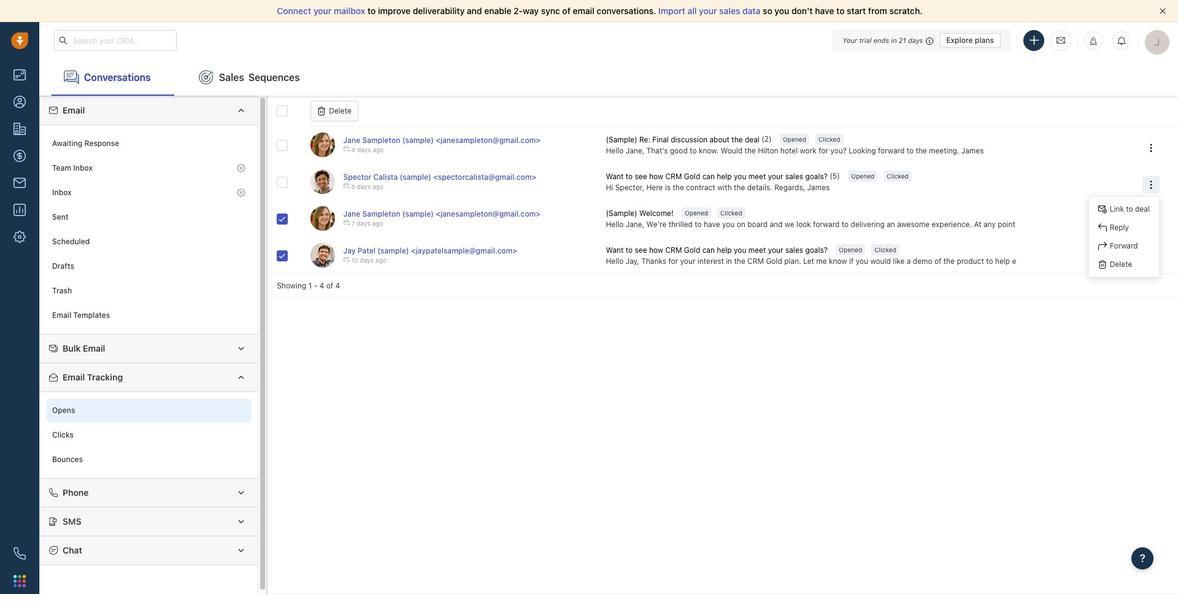 Task type: vqa. For each thing, say whether or not it's contained in the screenshot.
Won
no



Task type: describe. For each thing, give the bounding box(es) containing it.
2 vertical spatial gold
[[766, 256, 782, 266]]

1 horizontal spatial deal
[[1135, 205, 1150, 214]]

re:
[[639, 135, 651, 145]]

want to see how crm gold can help you meet your sales goals? button for jay patel (sample) <jaypatelsample@gmail.com>
[[606, 245, 830, 256]]

hello jane, that's good to know. would the hilton hotel work for you? looking forward to the meeting. james
[[606, 146, 984, 155]]

would
[[870, 256, 891, 266]]

spector calista (sample) <spectorcalista@gmail.com> link
[[343, 173, 537, 182]]

(sample) for 10 days ago
[[378, 246, 409, 255]]

clicks link
[[46, 423, 252, 447]]

clicked up 'hello jane, we're thrilled to have you on board and we look forward to delivering an awesome experience. at any point of time in this trial, if you need help with somet'
[[887, 173, 909, 180]]

to up jay,
[[626, 246, 633, 255]]

response
[[84, 139, 119, 148]]

conversations.
[[597, 6, 656, 16]]

on
[[737, 219, 746, 229]]

team inbox
[[52, 163, 93, 173]]

conversations link
[[52, 59, 174, 96]]

the right is
[[673, 183, 684, 192]]

point
[[998, 219, 1016, 229]]

crm for want to see how crm gold can help you meet your sales goals? (5)
[[666, 172, 682, 181]]

0 horizontal spatial and
[[467, 6, 482, 16]]

bulk
[[63, 343, 81, 353]]

way
[[523, 6, 539, 16]]

help left expedite
[[995, 256, 1010, 266]]

1 horizontal spatial regards,
[[1101, 256, 1132, 266]]

all
[[688, 6, 697, 16]]

jane sampleton (sample) <janesampleton@gmail.com> for (sample) welcome!
[[343, 209, 541, 219]]

want to see how crm gold can help you meet your sales goals? link for <jaypatelsample@gmail.com>
[[606, 245, 830, 256]]

tab list containing conversations
[[39, 59, 1178, 96]]

days for 10 days ago
[[360, 257, 374, 264]]

so
[[763, 6, 772, 16]]

mailbox
[[334, 6, 365, 16]]

a
[[907, 256, 911, 266]]

inbox link
[[46, 180, 252, 205]]

calista
[[373, 173, 398, 182]]

0 vertical spatial with
[[717, 183, 732, 192]]

(sample) welcome! link
[[606, 208, 676, 219]]

conversations
[[84, 72, 151, 83]]

0 vertical spatial inbox
[[73, 163, 93, 173]]

to right thrilled
[[695, 219, 702, 229]]

4 days ago
[[351, 146, 384, 154]]

product
[[957, 256, 984, 266]]

2-
[[514, 6, 523, 16]]

sales sequences link
[[187, 59, 312, 96]]

we
[[785, 219, 795, 229]]

want to see how crm gold can help you meet your sales goals? link for <spectorcalista@gmail.com>
[[606, 171, 830, 182]]

<spectorcalista@gmail.com>
[[433, 173, 537, 182]]

improve
[[378, 6, 411, 16]]

showing 1 - 4 of 4
[[277, 281, 340, 290]]

somet
[[1158, 219, 1178, 229]]

from
[[868, 6, 887, 16]]

1 horizontal spatial and
[[770, 219, 783, 229]]

clicked up you?
[[819, 136, 840, 143]]

the inside (sample) re: final discussion about the deal (2)
[[732, 135, 743, 145]]

of left time
[[1018, 219, 1025, 229]]

of right demo
[[935, 256, 942, 266]]

10
[[351, 257, 358, 264]]

0 horizontal spatial inbox
[[52, 188, 72, 197]]

email for email
[[63, 105, 85, 115]]

clicks
[[52, 430, 74, 440]]

1 horizontal spatial forward
[[878, 146, 905, 155]]

0 horizontal spatial for
[[669, 256, 678, 266]]

phone element
[[7, 541, 32, 566]]

delete button
[[311, 101, 358, 121]]

outgoing image for jane sampleton (sample) <janesampleton@gmail.com>
[[343, 146, 350, 152]]

days for 7 days ago
[[357, 220, 370, 227]]

to left the delivering on the top right of the page
[[842, 219, 849, 229]]

what's new image
[[1089, 37, 1098, 45]]

outgoing image for spector calista (sample) <spectorcalista@gmail.com>
[[343, 183, 350, 189]]

want to see how crm gold can help you meet your sales goals? button for spector calista (sample) <spectorcalista@gmail.com>
[[606, 171, 830, 182]]

patel
[[358, 246, 376, 255]]

days for 4 days ago
[[357, 146, 371, 154]]

start
[[847, 6, 866, 16]]

link
[[1110, 205, 1124, 214]]

clicked up on on the right top of the page
[[720, 209, 742, 217]]

(2)
[[762, 135, 772, 144]]

outgoing image for jane sampleton (sample) <janesampleton@gmail.com>
[[343, 220, 350, 226]]

goals? for want to see how crm gold can help you meet your sales goals? (5)
[[805, 172, 828, 181]]

0 horizontal spatial 4
[[320, 281, 324, 290]]

2 horizontal spatial 4
[[351, 146, 355, 154]]

hello jane, we're thrilled to have you on board and we look forward to delivering an awesome experience. at any point of time in this trial, if you need help with somet
[[606, 219, 1178, 229]]

we're
[[647, 219, 667, 229]]

experience.
[[932, 219, 972, 229]]

looking
[[849, 146, 876, 155]]

want to see how crm gold can help you meet your sales goals?
[[606, 246, 828, 255]]

to inside want to see how crm gold can help you meet your sales goals? (5)
[[626, 172, 633, 181]]

outgoing image for jay patel (sample) <jaypatelsample@gmail.com>
[[343, 257, 350, 263]]

bounces link
[[46, 447, 252, 472]]

5
[[351, 183, 355, 191]]

plans
[[975, 35, 994, 44]]

link to deal
[[1110, 205, 1150, 214]]

to down discussion
[[690, 146, 697, 155]]

don't
[[792, 6, 813, 16]]

Search your CRM... text field
[[54, 30, 177, 51]]

details.
[[747, 183, 773, 192]]

<janesampleton@gmail.com> for (sample) re: final discussion about the deal
[[436, 136, 541, 145]]

days for 5 days ago
[[357, 183, 371, 191]]

see for want to see how crm gold can help you meet your sales goals?
[[635, 246, 647, 255]]

want for want to see how crm gold can help you meet your sales goals? (5)
[[606, 172, 624, 181]]

ago for 7 days ago
[[372, 220, 383, 227]]

opens link
[[46, 398, 252, 423]]

hilton
[[758, 146, 778, 155]]

at
[[974, 219, 982, 229]]

awesome
[[897, 219, 930, 229]]

import
[[658, 6, 685, 16]]

(sample) re: final discussion about the deal button
[[606, 135, 762, 145]]

data
[[743, 6, 761, 16]]

scheduled link
[[46, 230, 252, 254]]

meeting.
[[929, 146, 959, 155]]

opened up thrilled
[[685, 209, 708, 217]]

you inside button
[[734, 246, 747, 255]]

(sample) for 7 days ago
[[402, 209, 434, 219]]

forward
[[1110, 241, 1138, 251]]

1 horizontal spatial 4
[[335, 281, 340, 290]]

7
[[351, 220, 355, 227]]

explore plans link
[[940, 33, 1001, 48]]

need
[[1106, 219, 1123, 229]]

delivering
[[851, 219, 885, 229]]

would
[[721, 146, 743, 155]]

you inside want to see how crm gold can help you meet your sales goals? (5)
[[734, 172, 747, 181]]

team
[[52, 163, 71, 173]]

email templates
[[52, 311, 110, 320]]

want for want to see how crm gold can help you meet your sales goals?
[[606, 246, 624, 255]]

trial,
[[1067, 219, 1082, 229]]

email right bulk
[[83, 343, 105, 353]]

5 days ago
[[351, 183, 384, 191]]

how for want to see how crm gold can help you meet your sales goals? (5)
[[649, 172, 664, 181]]

(5)
[[830, 171, 840, 181]]

sampleton for (sample) welcome!
[[362, 209, 400, 219]]

see for want to see how crm gold can help you meet your sales goals? (5)
[[635, 172, 647, 181]]

discussion
[[671, 135, 708, 145]]

know
[[829, 256, 847, 266]]

gold for want to see how crm gold can help you meet your sales goals? (5)
[[684, 172, 700, 181]]

work
[[800, 146, 817, 155]]

can for want to see how crm gold can help you meet your sales goals? (5)
[[702, 172, 715, 181]]

ends
[[874, 36, 889, 44]]

sales sequences
[[219, 72, 300, 83]]

the down want to see how crm gold can help you meet your sales goals?
[[734, 256, 746, 266]]

that's
[[647, 146, 668, 155]]

(sample) for 4 days ago
[[402, 136, 434, 145]]

jane sampleton (sample) <janesampleton@gmail.com> link for (sample) welcome!
[[343, 209, 541, 219]]

how for want to see how crm gold can help you meet your sales goals?
[[649, 246, 664, 255]]

to left meeting. at the right of page
[[907, 146, 914, 155]]

reply
[[1110, 223, 1129, 232]]

deal inside (sample) re: final discussion about the deal (2)
[[745, 135, 760, 145]]

1
[[309, 281, 312, 290]]

close image
[[1160, 8, 1166, 14]]

you left would
[[856, 256, 868, 266]]

jane, for we're
[[626, 219, 645, 229]]

to left start
[[837, 6, 845, 16]]

goals? for want to see how crm gold can help you meet your sales goals?
[[805, 246, 828, 255]]

is
[[665, 183, 671, 192]]

hi spector, here is the contract with the details. regards, james
[[606, 183, 830, 192]]



Task type: locate. For each thing, give the bounding box(es) containing it.
forward right looking
[[878, 146, 905, 155]]

3 hello from the top
[[606, 256, 624, 266]]

ago for 10 days ago
[[376, 257, 387, 264]]

2 want to see how crm gold can help you meet your sales goals? button from the top
[[606, 245, 830, 256]]

2 vertical spatial james
[[1134, 256, 1157, 266]]

0 vertical spatial jane
[[343, 136, 360, 145]]

1 vertical spatial with
[[1142, 219, 1156, 229]]

clicked
[[819, 136, 840, 143], [887, 173, 909, 180], [720, 209, 742, 217], [875, 246, 897, 254]]

1 want from the top
[[606, 172, 624, 181]]

10 days ago
[[351, 257, 387, 264]]

1 jane from the top
[[343, 136, 360, 145]]

2 jane, from the top
[[626, 219, 645, 229]]

1 vertical spatial meet
[[749, 246, 766, 255]]

0 horizontal spatial delete
[[329, 106, 352, 115]]

1 horizontal spatial james
[[962, 146, 984, 155]]

7 days ago
[[351, 220, 383, 227]]

1 vertical spatial sampleton
[[362, 209, 400, 219]]

0 horizontal spatial if
[[849, 256, 854, 266]]

<janesampleton@gmail.com> for (sample) welcome!
[[436, 209, 541, 219]]

about
[[710, 135, 730, 145]]

1 jane sampleton (sample) <janesampleton@gmail.com> from the top
[[343, 136, 541, 145]]

2 want to see how crm gold can help you meet your sales goals? link from the top
[[606, 245, 830, 256]]

sequences
[[248, 72, 300, 83]]

look
[[797, 219, 811, 229]]

2 vertical spatial hello
[[606, 256, 624, 266]]

1 vertical spatial outgoing image
[[343, 257, 350, 263]]

can inside want to see how crm gold can help you meet your sales goals? (5)
[[702, 172, 715, 181]]

ago for 4 days ago
[[373, 146, 384, 154]]

awaiting response
[[52, 139, 119, 148]]

1 vertical spatial forward
[[813, 219, 840, 229]]

1 outgoing image from the top
[[343, 220, 350, 226]]

1 vertical spatial goals?
[[805, 246, 828, 255]]

welcome!
[[639, 209, 674, 218]]

with
[[717, 183, 732, 192], [1142, 219, 1156, 229]]

1 vertical spatial hello
[[606, 219, 624, 229]]

jane sampleton (sample) <janesampleton@gmail.com> link up spector calista (sample) <spectorcalista@gmail.com>
[[343, 136, 541, 145]]

-
[[314, 281, 317, 290]]

bounces
[[52, 455, 83, 464]]

1 how from the top
[[649, 172, 664, 181]]

2 see from the top
[[635, 246, 647, 255]]

sampleton for (sample) re: final discussion about the deal
[[362, 136, 400, 145]]

tracking
[[87, 372, 123, 382]]

(sample) inside (sample) re: final discussion about the deal (2)
[[606, 135, 637, 145]]

crm inside want to see how crm gold can help you meet your sales goals? (5)
[[666, 172, 682, 181]]

days down the patel
[[360, 257, 374, 264]]

explore plans
[[946, 35, 994, 44]]

opened down looking
[[851, 173, 875, 180]]

interest
[[698, 256, 724, 266]]

1 can from the top
[[702, 172, 715, 181]]

email
[[573, 6, 595, 16]]

want to see how crm gold can help you meet your sales goals? button up interest
[[606, 245, 830, 256]]

(sample) up jay patel (sample) <jaypatelsample@gmail.com>
[[402, 209, 434, 219]]

jane sampleton (sample) <janesampleton@gmail.com> for (sample) re: final discussion about the deal
[[343, 136, 541, 145]]

trash link
[[46, 279, 252, 303]]

(sample) re: final discussion about the deal (2)
[[606, 135, 772, 145]]

0 vertical spatial crm
[[666, 172, 682, 181]]

outgoing image left 10
[[343, 257, 350, 263]]

1 vertical spatial deal
[[1135, 205, 1150, 214]]

the left meeting. at the right of page
[[916, 146, 927, 155]]

2 jane sampleton (sample) <janesampleton@gmail.com> link from the top
[[343, 209, 541, 219]]

the up would
[[732, 135, 743, 145]]

drafts
[[52, 262, 74, 271]]

1 vertical spatial want to see how crm gold can help you meet your sales goals? link
[[606, 245, 830, 256]]

sampleton up 7 days ago
[[362, 209, 400, 219]]

days
[[908, 36, 923, 44], [357, 146, 371, 154], [357, 183, 371, 191], [357, 220, 370, 227], [360, 257, 374, 264]]

awaiting
[[52, 139, 82, 148]]

(sample) welcome! button
[[606, 208, 676, 219]]

hello left jay,
[[606, 256, 624, 266]]

good
[[670, 146, 688, 155]]

sales left data
[[719, 6, 740, 16]]

the down want to see how crm gold can help you meet your sales goals? (5)
[[734, 183, 745, 192]]

want to see how crm gold can help you meet your sales goals? (5)
[[606, 171, 840, 181]]

regards, down 'forward'
[[1101, 256, 1132, 266]]

(sample) for (sample) re: final discussion about the deal (2)
[[606, 135, 637, 145]]

help down link to deal
[[1125, 219, 1140, 229]]

1 jane sampleton (sample) <janesampleton@gmail.com> link from the top
[[343, 136, 541, 145]]

2 goals? from the top
[[805, 246, 828, 255]]

jane up 7
[[343, 209, 360, 219]]

email down trash
[[52, 311, 71, 320]]

0 vertical spatial jane sampleton (sample) <janesampleton@gmail.com> link
[[343, 136, 541, 145]]

how inside want to see how crm gold can help you meet your sales goals? (5)
[[649, 172, 664, 181]]

opened up "hello jane, that's good to know. would the hilton hotel work for you? looking forward to the meeting. james"
[[783, 136, 806, 143]]

outgoing image
[[343, 220, 350, 226], [343, 257, 350, 263]]

0 vertical spatial (sample)
[[606, 135, 637, 145]]

0 vertical spatial forward
[[878, 146, 905, 155]]

inbox down team
[[52, 188, 72, 197]]

email for email tracking
[[63, 372, 85, 382]]

email for email templates
[[52, 311, 71, 320]]

sent link
[[46, 205, 252, 230]]

1 vertical spatial if
[[849, 256, 854, 266]]

1 vertical spatial jane sampleton (sample) <janesampleton@gmail.com> link
[[343, 209, 541, 219]]

0 horizontal spatial forward
[[813, 219, 840, 229]]

drafts link
[[46, 254, 252, 279]]

jane sampleton (sample) <janesampleton@gmail.com> up spector calista (sample) <spectorcalista@gmail.com>
[[343, 136, 541, 145]]

1 outgoing image from the top
[[343, 146, 350, 152]]

0 vertical spatial for
[[819, 146, 828, 155]]

2 outgoing image from the top
[[343, 183, 350, 189]]

delete inside button
[[329, 106, 352, 115]]

your inside want to see how crm gold can help you meet your sales goals? (5)
[[768, 172, 783, 181]]

hi
[[606, 183, 613, 192]]

if right trial,
[[1084, 219, 1089, 229]]

2 can from the top
[[702, 246, 715, 255]]

hello up hi
[[606, 146, 624, 155]]

1 jane, from the top
[[626, 146, 645, 155]]

jane, down re:
[[626, 146, 645, 155]]

1 vertical spatial <janesampleton@gmail.com>
[[436, 209, 541, 219]]

help
[[717, 172, 732, 181], [1125, 219, 1140, 229], [717, 246, 732, 255], [995, 256, 1010, 266]]

any
[[984, 219, 996, 229]]

1 vertical spatial in
[[1044, 219, 1050, 229]]

0 vertical spatial sales
[[719, 6, 740, 16]]

sales inside want to see how crm gold can help you meet your sales goals? (5)
[[786, 172, 803, 181]]

deal right the link
[[1135, 205, 1150, 214]]

1 vertical spatial see
[[635, 246, 647, 255]]

0 vertical spatial gold
[[684, 172, 700, 181]]

0 vertical spatial deal
[[745, 135, 760, 145]]

1 vertical spatial (sample)
[[606, 209, 637, 218]]

1 vertical spatial want
[[606, 246, 624, 255]]

jane,
[[626, 146, 645, 155], [626, 219, 645, 229]]

2 jane sampleton (sample) <janesampleton@gmail.com> from the top
[[343, 209, 541, 219]]

spector calista (sample) <spectorcalista@gmail.com>
[[343, 173, 537, 182]]

outgoing image left 7
[[343, 220, 350, 226]]

clicked up hello jay, thanks for your interest in the crm gold plan. let me know if you would like a demo of the product to help expedite your evaluation. regards, james
[[875, 246, 897, 254]]

opened
[[783, 136, 806, 143], [851, 173, 875, 180], [685, 209, 708, 217], [839, 246, 862, 254]]

want to see how crm gold can help you meet your sales goals? link up interest
[[606, 245, 830, 256]]

0 vertical spatial in
[[891, 36, 897, 44]]

if right know
[[849, 256, 854, 266]]

in left the 21 on the right of page
[[891, 36, 897, 44]]

sales
[[719, 6, 740, 16], [786, 172, 803, 181], [786, 246, 803, 255]]

1 want to see how crm gold can help you meet your sales goals? button from the top
[[606, 171, 830, 182]]

send email image
[[1057, 35, 1065, 46]]

gold up interest
[[684, 246, 700, 255]]

1 hello from the top
[[606, 146, 624, 155]]

let
[[803, 256, 814, 266]]

0 vertical spatial want
[[606, 172, 624, 181]]

2 vertical spatial sales
[[786, 246, 803, 255]]

hello for hello jane, we're thrilled to have you on board and we look forward to delivering an awesome experience. at any point of time in this trial, if you need help with somet
[[606, 219, 624, 229]]

1 vertical spatial and
[[770, 219, 783, 229]]

2 vertical spatial in
[[726, 256, 732, 266]]

you up hi spector, here is the contract with the details. regards, james
[[734, 172, 747, 181]]

(sample) down "spector,"
[[606, 209, 637, 218]]

1 horizontal spatial with
[[1142, 219, 1156, 229]]

meet up details.
[[749, 172, 766, 181]]

sales down "hello jane, that's good to know. would the hilton hotel work for you? looking forward to the meeting. james"
[[786, 172, 803, 181]]

1 sampleton from the top
[[362, 136, 400, 145]]

for right thanks
[[669, 256, 678, 266]]

2 how from the top
[[649, 246, 664, 255]]

1 goals? from the top
[[805, 172, 828, 181]]

plan.
[[784, 256, 801, 266]]

awaiting response link
[[46, 131, 252, 156]]

freshworks switcher image
[[14, 575, 26, 587]]

0 horizontal spatial with
[[717, 183, 732, 192]]

(sample) for (sample) welcome!
[[606, 209, 637, 218]]

(sample)
[[606, 135, 637, 145], [606, 209, 637, 218]]

scratch.
[[890, 6, 923, 16]]

days right the 21 on the right of page
[[908, 36, 923, 44]]

phone image
[[14, 547, 26, 560]]

outgoing image left the 5 at the left of page
[[343, 183, 350, 189]]

you down on on the right top of the page
[[734, 246, 747, 255]]

want inside want to see how crm gold can help you meet your sales goals? (5)
[[606, 172, 624, 181]]

1 (sample) from the top
[[606, 135, 637, 145]]

days right 7
[[357, 220, 370, 227]]

have right don't
[[815, 6, 834, 16]]

jane sampleton (sample) <janesampleton@gmail.com>
[[343, 136, 541, 145], [343, 209, 541, 219]]

james down 'forward'
[[1134, 256, 1157, 266]]

1 horizontal spatial delete
[[1110, 260, 1132, 269]]

0 vertical spatial how
[[649, 172, 664, 181]]

(sample) inside (sample) welcome! button
[[606, 209, 637, 218]]

spector,
[[615, 183, 644, 192]]

the
[[732, 135, 743, 145], [745, 146, 756, 155], [916, 146, 927, 155], [673, 183, 684, 192], [734, 183, 745, 192], [734, 256, 746, 266], [944, 256, 955, 266]]

deliverability
[[413, 6, 465, 16]]

2 want from the top
[[606, 246, 624, 255]]

crm for want to see how crm gold can help you meet your sales goals?
[[666, 246, 682, 255]]

0 vertical spatial see
[[635, 172, 647, 181]]

1 vertical spatial outgoing image
[[343, 183, 350, 189]]

your
[[314, 6, 332, 16], [699, 6, 717, 16], [768, 172, 783, 181], [768, 246, 783, 255], [680, 256, 696, 266], [1044, 256, 1060, 266]]

connect your mailbox link
[[277, 6, 368, 16]]

delete up 4 days ago
[[329, 106, 352, 115]]

2 horizontal spatial in
[[1044, 219, 1050, 229]]

1 horizontal spatial in
[[891, 36, 897, 44]]

0 horizontal spatial have
[[704, 219, 720, 229]]

you left on on the right top of the page
[[722, 219, 735, 229]]

goals? up me
[[805, 246, 828, 255]]

jane sampleton (sample) <janesampleton@gmail.com> link for (sample) re: final discussion about the deal
[[343, 136, 541, 145]]

meet for want to see how crm gold can help you meet your sales goals? (5)
[[749, 172, 766, 181]]

0 vertical spatial want to see how crm gold can help you meet your sales goals? button
[[606, 171, 830, 182]]

gold inside want to see how crm gold can help you meet your sales goals? (5)
[[684, 172, 700, 181]]

deal left (2)
[[745, 135, 760, 145]]

of right sync
[[562, 6, 571, 16]]

1 vertical spatial delete
[[1110, 260, 1132, 269]]

sms
[[63, 516, 81, 527]]

of right -
[[326, 281, 333, 290]]

in down want to see how crm gold can help you meet your sales goals?
[[726, 256, 732, 266]]

1 vertical spatial gold
[[684, 246, 700, 255]]

meet for want to see how crm gold can help you meet your sales goals?
[[749, 246, 766, 255]]

1 vertical spatial james
[[807, 183, 830, 192]]

delete down 'forward'
[[1110, 260, 1132, 269]]

0 vertical spatial if
[[1084, 219, 1089, 229]]

goals? inside want to see how crm gold can help you meet your sales goals? (5)
[[805, 172, 828, 181]]

showing
[[277, 281, 306, 290]]

1 vertical spatial inbox
[[52, 188, 72, 197]]

0 vertical spatial jane,
[[626, 146, 645, 155]]

1 horizontal spatial have
[[815, 6, 834, 16]]

forward
[[878, 146, 905, 155], [813, 219, 840, 229]]

1 vertical spatial jane,
[[626, 219, 645, 229]]

james down (5)
[[807, 183, 830, 192]]

2 horizontal spatial james
[[1134, 256, 1157, 266]]

0 vertical spatial and
[[467, 6, 482, 16]]

1 vertical spatial regards,
[[1101, 256, 1132, 266]]

sampleton up 4 days ago
[[362, 136, 400, 145]]

hello
[[606, 146, 624, 155], [606, 219, 624, 229], [606, 256, 624, 266]]

how up 'here'
[[649, 172, 664, 181]]

2 hello from the top
[[606, 219, 624, 229]]

0 vertical spatial sampleton
[[362, 136, 400, 145]]

gold for want to see how crm gold can help you meet your sales goals?
[[684, 246, 700, 255]]

you
[[775, 6, 789, 16], [734, 172, 747, 181], [722, 219, 735, 229], [1091, 219, 1103, 229], [734, 246, 747, 255], [856, 256, 868, 266]]

crm up thanks
[[666, 246, 682, 255]]

1 want to see how crm gold can help you meet your sales goals? link from the top
[[606, 171, 830, 182]]

1 vertical spatial sales
[[786, 172, 803, 181]]

hello for hello jay, thanks for your interest in the crm gold plan. let me know if you would like a demo of the product to help expedite your evaluation. regards, james
[[606, 256, 624, 266]]

0 vertical spatial james
[[962, 146, 984, 155]]

crm down board
[[748, 256, 764, 266]]

ago up calista
[[373, 146, 384, 154]]

crm inside button
[[666, 246, 682, 255]]

ago right 7
[[372, 220, 383, 227]]

want down '(sample) welcome!'
[[606, 246, 624, 255]]

0 vertical spatial <janesampleton@gmail.com>
[[436, 136, 541, 145]]

see up jay,
[[635, 246, 647, 255]]

inbox right team
[[73, 163, 93, 173]]

jane, for that's
[[626, 146, 645, 155]]

here
[[647, 183, 663, 192]]

1 vertical spatial for
[[669, 256, 678, 266]]

hello jay, thanks for your interest in the crm gold plan. let me know if you would like a demo of the product to help expedite your evaluation. regards, james
[[606, 256, 1157, 266]]

have up want to see how crm gold can help you meet your sales goals?
[[704, 219, 720, 229]]

the left product at the top right of the page
[[944, 256, 955, 266]]

0 vertical spatial can
[[702, 172, 715, 181]]

opens
[[52, 406, 75, 415]]

james right meeting. at the right of page
[[962, 146, 984, 155]]

gold inside button
[[684, 246, 700, 255]]

gold left plan. on the top right of the page
[[766, 256, 782, 266]]

crm up is
[[666, 172, 682, 181]]

with left somet
[[1142, 219, 1156, 229]]

want to see how crm gold can help you meet your sales goals? link up hi spector, here is the contract with the details. regards, james
[[606, 171, 830, 182]]

an
[[887, 219, 895, 229]]

21
[[899, 36, 906, 44]]

meet
[[749, 172, 766, 181], [749, 246, 766, 255]]

sales
[[219, 72, 244, 83]]

<janesampleton@gmail.com> up <spectorcalista@gmail.com>
[[436, 136, 541, 145]]

see inside button
[[635, 246, 647, 255]]

0 horizontal spatial in
[[726, 256, 732, 266]]

0 horizontal spatial regards,
[[775, 183, 805, 192]]

see inside want to see how crm gold can help you meet your sales goals? (5)
[[635, 172, 647, 181]]

(sample) up 10 days ago at top left
[[378, 246, 409, 255]]

help inside want to see how crm gold can help you meet your sales goals? (5)
[[717, 172, 732, 181]]

0 vertical spatial want to see how crm gold can help you meet your sales goals? link
[[606, 171, 830, 182]]

with down want to see how crm gold can help you meet your sales goals? (5)
[[717, 183, 732, 192]]

0 vertical spatial outgoing image
[[343, 220, 350, 226]]

0 vertical spatial regards,
[[775, 183, 805, 192]]

2 meet from the top
[[749, 246, 766, 255]]

you right 'so'
[[775, 6, 789, 16]]

sales up plan. on the top right of the page
[[786, 246, 803, 255]]

jay
[[343, 246, 356, 255]]

0 vertical spatial goals?
[[805, 172, 828, 181]]

sales for want to see how crm gold can help you meet your sales goals?
[[786, 246, 803, 255]]

can up interest
[[702, 246, 715, 255]]

2 (sample) from the top
[[606, 209, 637, 218]]

gold
[[684, 172, 700, 181], [684, 246, 700, 255], [766, 256, 782, 266]]

1 horizontal spatial inbox
[[73, 163, 93, 173]]

0 vertical spatial outgoing image
[[343, 146, 350, 152]]

tab list
[[39, 59, 1178, 96]]

jane for (sample) re: final discussion about the deal
[[343, 136, 360, 145]]

0 vertical spatial jane sampleton (sample) <janesampleton@gmail.com>
[[343, 136, 541, 145]]

0 vertical spatial delete
[[329, 106, 352, 115]]

1 meet from the top
[[749, 172, 766, 181]]

2 sampleton from the top
[[362, 209, 400, 219]]

jane for (sample) welcome!
[[343, 209, 360, 219]]

scheduled
[[52, 237, 90, 246]]

to right mailbox
[[368, 6, 376, 16]]

hello for hello jane, that's good to know. would the hilton hotel work for you? looking forward to the meeting. james
[[606, 146, 624, 155]]

evaluation.
[[1062, 256, 1099, 266]]

connect your mailbox to improve deliverability and enable 2-way sync of email conversations. import all your sales data so you don't have to start from scratch.
[[277, 6, 923, 16]]

1 vertical spatial have
[[704, 219, 720, 229]]

days right the 5 at the left of page
[[357, 183, 371, 191]]

sales for want to see how crm gold can help you meet your sales goals? (5)
[[786, 172, 803, 181]]

opened up know
[[839, 246, 862, 254]]

0 vertical spatial meet
[[749, 172, 766, 181]]

ago down calista
[[373, 183, 384, 191]]

the left "hilton"
[[745, 146, 756, 155]]

ago for 5 days ago
[[373, 183, 384, 191]]

you left need
[[1091, 219, 1103, 229]]

inbox
[[73, 163, 93, 173], [52, 188, 72, 197]]

to right the link
[[1126, 205, 1133, 214]]

1 vertical spatial jane
[[343, 209, 360, 219]]

in left 'this'
[[1044, 219, 1050, 229]]

to right product at the top right of the page
[[986, 256, 993, 266]]

1 horizontal spatial for
[[819, 146, 828, 155]]

and left "enable"
[[467, 6, 482, 16]]

how up thanks
[[649, 246, 664, 255]]

goals? inside button
[[805, 246, 828, 255]]

forward right "look"
[[813, 219, 840, 229]]

0 horizontal spatial james
[[807, 183, 830, 192]]

gold up 'contract'
[[684, 172, 700, 181]]

outgoing image
[[343, 146, 350, 152], [343, 183, 350, 189]]

email inside email templates link
[[52, 311, 71, 320]]

2 outgoing image from the top
[[343, 257, 350, 263]]

0 vertical spatial hello
[[606, 146, 624, 155]]

1 vertical spatial jane sampleton (sample) <janesampleton@gmail.com>
[[343, 209, 541, 219]]

in
[[891, 36, 897, 44], [1044, 219, 1050, 229], [726, 256, 732, 266]]

regards, right details.
[[775, 183, 805, 192]]

(sample) welcome!
[[606, 209, 674, 218]]

2 <janesampleton@gmail.com> from the top
[[436, 209, 541, 219]]

hello down '(sample) welcome!'
[[606, 219, 624, 229]]

1 vertical spatial can
[[702, 246, 715, 255]]

for left you?
[[819, 146, 828, 155]]

help up interest
[[717, 246, 732, 255]]

2 jane from the top
[[343, 209, 360, 219]]

1 vertical spatial crm
[[666, 246, 682, 255]]

can for want to see how crm gold can help you meet your sales goals?
[[702, 246, 715, 255]]

meet inside want to see how crm gold can help you meet your sales goals? (5)
[[749, 172, 766, 181]]

1 see from the top
[[635, 172, 647, 181]]

1 <janesampleton@gmail.com> from the top
[[436, 136, 541, 145]]

2 vertical spatial crm
[[748, 256, 764, 266]]

0 horizontal spatial deal
[[745, 135, 760, 145]]

1 vertical spatial how
[[649, 246, 664, 255]]

jay patel (sample) <jaypatelsample@gmail.com>
[[343, 246, 517, 255]]

(sample) for 5 days ago
[[400, 173, 431, 182]]

1 vertical spatial want to see how crm gold can help you meet your sales goals? button
[[606, 245, 830, 256]]

1 horizontal spatial if
[[1084, 219, 1089, 229]]

board
[[748, 219, 768, 229]]

goals? left (5)
[[805, 172, 828, 181]]

0 vertical spatial have
[[815, 6, 834, 16]]

know.
[[699, 146, 719, 155]]

templates
[[73, 311, 110, 320]]

hotel
[[781, 146, 798, 155]]



